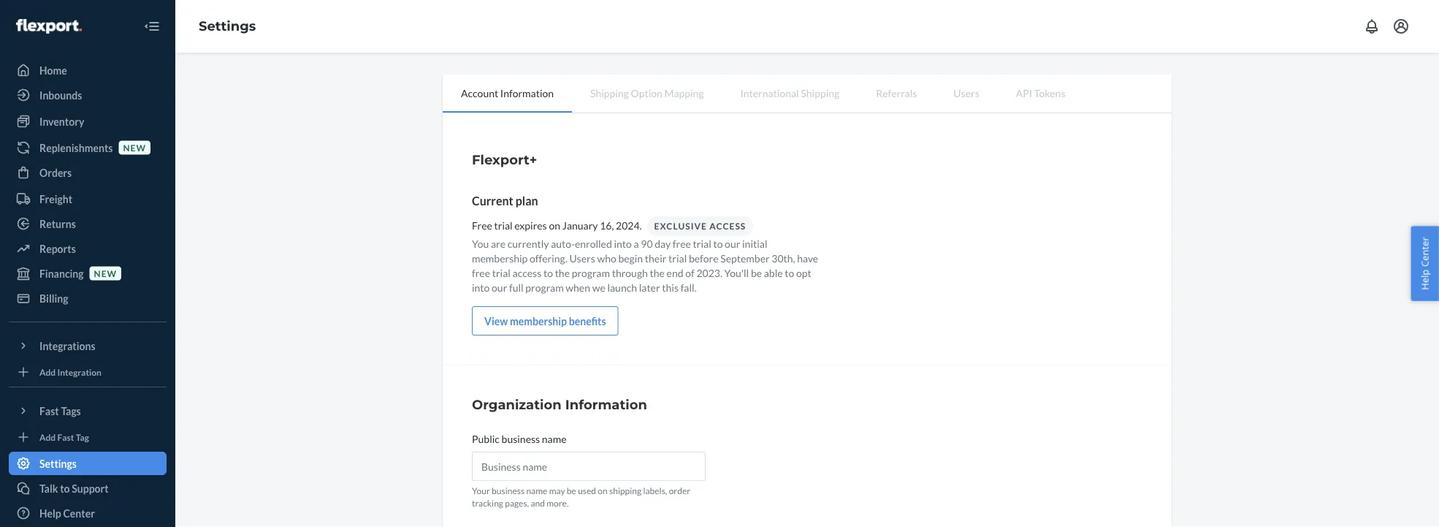 Task type: describe. For each thing, give the bounding box(es) containing it.
referrals tab
[[858, 75, 936, 111]]

september
[[721, 252, 770, 264]]

users inside tab
[[954, 87, 980, 99]]

new for replenishments
[[123, 142, 146, 153]]

launch
[[608, 281, 637, 293]]

expires
[[515, 219, 547, 231]]

opt
[[797, 266, 812, 279]]

to down access
[[714, 237, 723, 250]]

add for add integration
[[39, 367, 56, 377]]

trial up full
[[492, 266, 511, 279]]

1 vertical spatial settings link
[[9, 452, 167, 475]]

pages,
[[505, 498, 529, 508]]

inventory link
[[9, 110, 167, 133]]

to inside 'talk to support' button
[[60, 482, 70, 494]]

be inside you are currently auto-enrolled into a 90 day free trial to our initial membership offering. users who begin their trial before september 30th, have free trial access to the program through the end of 2023. you'll be able to opt into our full program when we launch later this fall.
[[751, 266, 762, 279]]

billing link
[[9, 287, 167, 310]]

add integration
[[39, 367, 102, 377]]

to left opt
[[785, 266, 795, 279]]

tokens
[[1035, 87, 1066, 99]]

api tokens tab
[[998, 75, 1084, 111]]

returns
[[39, 217, 76, 230]]

help inside button
[[1419, 269, 1432, 290]]

business for public
[[502, 432, 540, 445]]

trial up before
[[693, 237, 712, 250]]

free
[[472, 219, 493, 231]]

name for your business name may be used on shipping labels, order tracking pages, and more.
[[527, 485, 548, 496]]

financing
[[39, 267, 84, 280]]

inbounds
[[39, 89, 82, 101]]

users inside you are currently auto-enrolled into a 90 day free trial to our initial membership offering. users who begin their trial before september 30th, have free trial access to the program through the end of 2023. you'll be able to opt into our full program when we launch later this fall.
[[570, 252, 596, 264]]

billing
[[39, 292, 68, 304]]

current
[[472, 193, 514, 208]]

mapping
[[665, 87, 704, 99]]

help center inside button
[[1419, 237, 1432, 290]]

replenishments
[[39, 141, 113, 154]]

begin
[[619, 252, 643, 264]]

0 horizontal spatial help
[[39, 507, 61, 519]]

shipping inside tab
[[801, 87, 840, 99]]

integrations
[[39, 340, 95, 352]]

flexport+
[[472, 151, 538, 167]]

full
[[509, 281, 524, 293]]

1 horizontal spatial settings link
[[199, 18, 256, 34]]

you are currently auto-enrolled into a 90 day free trial to our initial membership offering. users who begin their trial before september 30th, have free trial access to the program through the end of 2023. you'll be able to opt into our full program when we launch later this fall.
[[472, 237, 819, 293]]

trial up are on the top of the page
[[494, 219, 513, 231]]

day
[[655, 237, 671, 250]]

tag
[[76, 432, 89, 442]]

through
[[612, 266, 648, 279]]

1 vertical spatial into
[[472, 281, 490, 293]]

initial
[[743, 237, 768, 250]]

fast tags button
[[9, 399, 167, 422]]

30th,
[[772, 252, 796, 264]]

users tab
[[936, 75, 998, 111]]

plan
[[516, 193, 538, 208]]

view
[[485, 315, 508, 327]]

and
[[531, 498, 545, 508]]

shipping option mapping
[[591, 87, 704, 99]]

currently
[[508, 237, 549, 250]]

are
[[491, 237, 506, 250]]

0 vertical spatial our
[[725, 237, 741, 250]]

talk to support
[[39, 482, 109, 494]]

freight link
[[9, 187, 167, 211]]

of
[[686, 266, 695, 279]]

organization
[[472, 396, 562, 412]]

0 horizontal spatial help center
[[39, 507, 95, 519]]

public business name
[[472, 432, 567, 445]]

we
[[593, 281, 606, 293]]

enrolled
[[575, 237, 612, 250]]

1 horizontal spatial program
[[572, 266, 610, 279]]

add integration link
[[9, 363, 167, 381]]

close navigation image
[[143, 18, 161, 35]]

add fast tag
[[39, 432, 89, 442]]

free trial expires on january 16, 2024.
[[472, 219, 642, 231]]

returns link
[[9, 212, 167, 235]]

home
[[39, 64, 67, 76]]

used
[[578, 485, 596, 496]]

view membership benefits link
[[472, 306, 619, 335]]

talk
[[39, 482, 58, 494]]

tracking
[[472, 498, 504, 508]]

exclusive
[[655, 221, 707, 231]]

1 the from the left
[[555, 266, 570, 279]]

inventory
[[39, 115, 84, 128]]

account information tab
[[443, 75, 572, 113]]

referrals
[[877, 87, 918, 99]]

public
[[472, 432, 500, 445]]

integration
[[57, 367, 102, 377]]

benefits
[[569, 315, 606, 327]]

on inside your business name may be used on shipping labels, order tracking pages, and more.
[[598, 485, 608, 496]]

may
[[549, 485, 565, 496]]

trial up end
[[669, 252, 687, 264]]

fast inside dropdown button
[[39, 405, 59, 417]]

account information
[[461, 87, 554, 99]]

1 horizontal spatial into
[[614, 237, 632, 250]]

16,
[[600, 219, 614, 231]]

business for your
[[492, 485, 525, 496]]



Task type: locate. For each thing, give the bounding box(es) containing it.
trial
[[494, 219, 513, 231], [693, 237, 712, 250], [669, 252, 687, 264], [492, 266, 511, 279]]

1 vertical spatial business
[[492, 485, 525, 496]]

tab list containing account information
[[443, 75, 1172, 113]]

be left able
[[751, 266, 762, 279]]

be
[[751, 266, 762, 279], [567, 485, 577, 496]]

before
[[689, 252, 719, 264]]

1 add from the top
[[39, 367, 56, 377]]

1 horizontal spatial the
[[650, 266, 665, 279]]

Business name text field
[[472, 452, 706, 481]]

reports
[[39, 242, 76, 255]]

name down 'organization information'
[[542, 432, 567, 445]]

0 vertical spatial information
[[501, 87, 554, 99]]

international shipping tab
[[723, 75, 858, 111]]

information
[[501, 87, 554, 99], [566, 396, 648, 412]]

90
[[641, 237, 653, 250]]

name for public business name
[[542, 432, 567, 445]]

1 horizontal spatial new
[[123, 142, 146, 153]]

0 vertical spatial new
[[123, 142, 146, 153]]

0 horizontal spatial settings
[[39, 457, 77, 470]]

freight
[[39, 193, 72, 205]]

1 horizontal spatial shipping
[[801, 87, 840, 99]]

their
[[645, 252, 667, 264]]

free down you
[[472, 266, 490, 279]]

add left integration
[[39, 367, 56, 377]]

new up the orders link
[[123, 142, 146, 153]]

the
[[555, 266, 570, 279], [650, 266, 665, 279]]

to right talk
[[60, 482, 70, 494]]

our left full
[[492, 281, 507, 293]]

membership down full
[[510, 315, 567, 327]]

settings link
[[199, 18, 256, 34], [9, 452, 167, 475]]

help
[[1419, 269, 1432, 290], [39, 507, 61, 519]]

1 horizontal spatial information
[[566, 396, 648, 412]]

shipping inside tab
[[591, 87, 629, 99]]

1 vertical spatial program
[[526, 281, 564, 293]]

into left a
[[614, 237, 632, 250]]

shipping left 'option'
[[591, 87, 629, 99]]

add fast tag link
[[9, 428, 167, 446]]

1 vertical spatial help
[[39, 507, 61, 519]]

0 horizontal spatial information
[[501, 87, 554, 99]]

help center link
[[9, 501, 167, 525]]

0 vertical spatial on
[[549, 219, 561, 231]]

2023.
[[697, 266, 723, 279]]

1 horizontal spatial on
[[598, 485, 608, 496]]

1 vertical spatial on
[[598, 485, 608, 496]]

1 vertical spatial information
[[566, 396, 648, 412]]

our
[[725, 237, 741, 250], [492, 281, 507, 293]]

shipping
[[591, 87, 629, 99], [801, 87, 840, 99]]

information right 'account'
[[501, 87, 554, 99]]

1 horizontal spatial users
[[954, 87, 980, 99]]

1 vertical spatial free
[[472, 266, 490, 279]]

0 horizontal spatial be
[[567, 485, 577, 496]]

users
[[954, 87, 980, 99], [570, 252, 596, 264]]

business down organization
[[502, 432, 540, 445]]

your
[[472, 485, 490, 496]]

1 vertical spatial new
[[94, 268, 117, 278]]

tab list
[[443, 75, 1172, 113]]

0 vertical spatial business
[[502, 432, 540, 445]]

fall.
[[681, 281, 697, 293]]

into left full
[[472, 281, 490, 293]]

orders link
[[9, 161, 167, 184]]

open notifications image
[[1364, 18, 1381, 35]]

1 vertical spatial membership
[[510, 315, 567, 327]]

1 horizontal spatial center
[[1419, 237, 1432, 267]]

1 vertical spatial name
[[527, 485, 548, 496]]

1 horizontal spatial help
[[1419, 269, 1432, 290]]

api tokens
[[1017, 87, 1066, 99]]

open account menu image
[[1393, 18, 1411, 35]]

our down access
[[725, 237, 741, 250]]

settings
[[199, 18, 256, 34], [39, 457, 77, 470]]

2 the from the left
[[650, 266, 665, 279]]

be right may
[[567, 485, 577, 496]]

membership inside button
[[510, 315, 567, 327]]

0 horizontal spatial the
[[555, 266, 570, 279]]

0 horizontal spatial center
[[63, 507, 95, 519]]

to down offering. at left
[[544, 266, 553, 279]]

name
[[542, 432, 567, 445], [527, 485, 548, 496]]

international shipping
[[741, 87, 840, 99]]

organization information
[[472, 396, 648, 412]]

1 vertical spatial fast
[[57, 432, 74, 442]]

information up business name text box
[[566, 396, 648, 412]]

1 horizontal spatial be
[[751, 266, 762, 279]]

0 vertical spatial center
[[1419, 237, 1432, 267]]

support
[[72, 482, 109, 494]]

you'll
[[725, 266, 749, 279]]

option
[[631, 87, 663, 99]]

free down exclusive
[[673, 237, 691, 250]]

membership inside you are currently auto-enrolled into a 90 day free trial to our initial membership offering. users who begin their trial before september 30th, have free trial access to the program through the end of 2023. you'll be able to opt into our full program when we launch later this fall.
[[472, 252, 528, 264]]

0 vertical spatial settings link
[[199, 18, 256, 34]]

0 vertical spatial help
[[1419, 269, 1432, 290]]

1 vertical spatial be
[[567, 485, 577, 496]]

new for financing
[[94, 268, 117, 278]]

help center button
[[1412, 226, 1440, 301]]

0 vertical spatial add
[[39, 367, 56, 377]]

information for account information
[[501, 87, 554, 99]]

to
[[714, 237, 723, 250], [544, 266, 553, 279], [785, 266, 795, 279], [60, 482, 70, 494]]

0 vertical spatial name
[[542, 432, 567, 445]]

0 vertical spatial membership
[[472, 252, 528, 264]]

reports link
[[9, 237, 167, 260]]

1 vertical spatial users
[[570, 252, 596, 264]]

program
[[572, 266, 610, 279], [526, 281, 564, 293]]

your business name may be used on shipping labels, order tracking pages, and more.
[[472, 485, 691, 508]]

fast left tags
[[39, 405, 59, 417]]

1 shipping from the left
[[591, 87, 629, 99]]

access
[[513, 266, 542, 279]]

this
[[662, 281, 679, 293]]

1 horizontal spatial our
[[725, 237, 741, 250]]

shipping option mapping tab
[[572, 75, 723, 111]]

1 vertical spatial our
[[492, 281, 507, 293]]

program up we
[[572, 266, 610, 279]]

0 horizontal spatial on
[[549, 219, 561, 231]]

labels,
[[644, 485, 668, 496]]

flexport logo image
[[16, 19, 82, 34]]

exclusive access
[[655, 221, 747, 231]]

information for organization information
[[566, 396, 648, 412]]

business inside your business name may be used on shipping labels, order tracking pages, and more.
[[492, 485, 525, 496]]

0 horizontal spatial new
[[94, 268, 117, 278]]

when
[[566, 281, 591, 293]]

0 vertical spatial program
[[572, 266, 610, 279]]

home link
[[9, 58, 167, 82]]

users left the api
[[954, 87, 980, 99]]

0 vertical spatial settings
[[199, 18, 256, 34]]

add for add fast tag
[[39, 432, 56, 442]]

international
[[741, 87, 799, 99]]

1 vertical spatial help center
[[39, 507, 95, 519]]

later
[[639, 281, 660, 293]]

inbounds link
[[9, 83, 167, 107]]

into
[[614, 237, 632, 250], [472, 281, 490, 293]]

fast left tag
[[57, 432, 74, 442]]

0 vertical spatial fast
[[39, 405, 59, 417]]

0 vertical spatial into
[[614, 237, 632, 250]]

0 horizontal spatial into
[[472, 281, 490, 293]]

business up the pages,
[[492, 485, 525, 496]]

new
[[123, 142, 146, 153], [94, 268, 117, 278]]

information inside tab
[[501, 87, 554, 99]]

fast
[[39, 405, 59, 417], [57, 432, 74, 442]]

the down their
[[650, 266, 665, 279]]

orders
[[39, 166, 72, 179]]

name inside your business name may be used on shipping labels, order tracking pages, and more.
[[527, 485, 548, 496]]

api
[[1017, 87, 1033, 99]]

on right used
[[598, 485, 608, 496]]

0 vertical spatial users
[[954, 87, 980, 99]]

0 horizontal spatial shipping
[[591, 87, 629, 99]]

membership down are on the top of the page
[[472, 252, 528, 264]]

able
[[764, 266, 783, 279]]

the down offering. at left
[[555, 266, 570, 279]]

order
[[669, 485, 691, 496]]

integrations button
[[9, 334, 167, 357]]

add down fast tags
[[39, 432, 56, 442]]

more.
[[547, 498, 569, 508]]

0 vertical spatial help center
[[1419, 237, 1432, 290]]

current plan
[[472, 193, 538, 208]]

january
[[563, 219, 598, 231]]

program down the access
[[526, 281, 564, 293]]

1 vertical spatial add
[[39, 432, 56, 442]]

1 horizontal spatial free
[[673, 237, 691, 250]]

be inside your business name may be used on shipping labels, order tracking pages, and more.
[[567, 485, 577, 496]]

0 horizontal spatial settings link
[[9, 452, 167, 475]]

users down enrolled
[[570, 252, 596, 264]]

shipping
[[610, 485, 642, 496]]

new down reports link
[[94, 268, 117, 278]]

center inside button
[[1419, 237, 1432, 267]]

account
[[461, 87, 499, 99]]

2 add from the top
[[39, 432, 56, 442]]

on up auto-
[[549, 219, 561, 231]]

1 vertical spatial settings
[[39, 457, 77, 470]]

1 horizontal spatial settings
[[199, 18, 256, 34]]

2024.
[[616, 219, 642, 231]]

name up "and"
[[527, 485, 548, 496]]

fast tags
[[39, 405, 81, 417]]

0 vertical spatial free
[[673, 237, 691, 250]]

access
[[710, 221, 747, 231]]

view membership benefits
[[485, 315, 606, 327]]

view membership benefits button
[[472, 306, 619, 335]]

shipping right "international" at the right
[[801, 87, 840, 99]]

0 horizontal spatial users
[[570, 252, 596, 264]]

1 horizontal spatial help center
[[1419, 237, 1432, 290]]

center
[[1419, 237, 1432, 267], [63, 507, 95, 519]]

a
[[634, 237, 639, 250]]

0 vertical spatial be
[[751, 266, 762, 279]]

1 vertical spatial center
[[63, 507, 95, 519]]

end
[[667, 266, 684, 279]]

0 horizontal spatial program
[[526, 281, 564, 293]]

2 shipping from the left
[[801, 87, 840, 99]]

who
[[597, 252, 617, 264]]

0 horizontal spatial free
[[472, 266, 490, 279]]

auto-
[[551, 237, 575, 250]]

0 horizontal spatial our
[[492, 281, 507, 293]]



Task type: vqa. For each thing, say whether or not it's contained in the screenshot.
Learn associated with Learn More button for network
no



